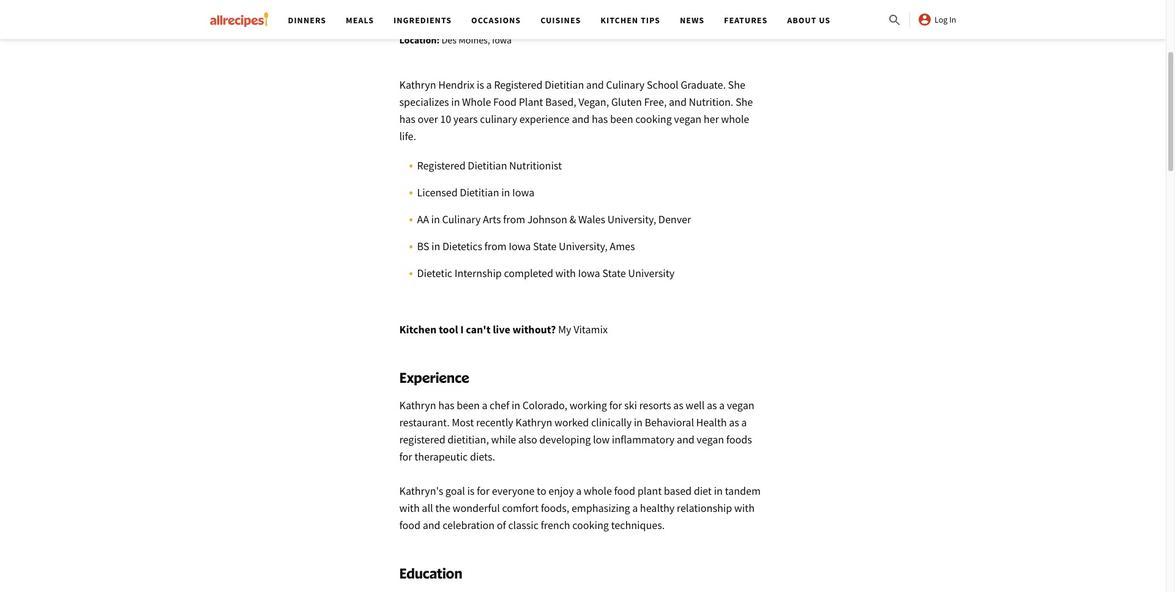 Task type: vqa. For each thing, say whether or not it's contained in the screenshot.
low angle looking at a slice of key lime pie served on a plate and garnished with a lime slice and cream image
no



Task type: describe. For each thing, give the bounding box(es) containing it.
about
[[787, 15, 817, 26]]

ingredients
[[394, 15, 452, 26]]

ingredients link
[[394, 15, 452, 26]]

tool
[[439, 323, 458, 337]]

gluten
[[611, 95, 642, 109]]

emphasizing
[[572, 501, 630, 515]]

meals link
[[346, 15, 374, 26]]

a up techniques.
[[632, 501, 638, 515]]

2 vertical spatial vegan
[[697, 433, 724, 447]]

kitchen tool i can't live without? my vitamix
[[399, 323, 608, 337]]

hendrix
[[438, 78, 475, 92]]

kathryn's goal is for everyone to enjoy a whole food plant based diet in tandem with all the wonderful comfort foods, emphasizing a healthy relationship with food and celebration of classic french cooking techniques.
[[399, 484, 761, 533]]

kathryn has been a chef in colorado, working for ski resorts as well as a vegan restaurant. most recently kathryn worked clinically in behavioral health as a registered dietitian, while also developing low inflammatory and vegan foods for therapeutic diets.
[[399, 399, 755, 464]]

of
[[497, 519, 506, 533]]

foods
[[727, 433, 752, 447]]

iowa up completed
[[509, 239, 531, 253]]

vegan,
[[579, 95, 609, 109]]

has inside kathryn has been a chef in colorado, working for ski resorts as well as a vegan restaurant. most recently kathryn worked clinically in behavioral health as a registered dietitian, while also developing low inflammatory and vegan foods for therapeutic diets.
[[438, 399, 455, 413]]

celebration
[[443, 519, 495, 533]]

nutritionist
[[509, 159, 562, 173]]

colorado,
[[523, 399, 568, 413]]

occasions
[[471, 15, 521, 26]]

0 horizontal spatial wales
[[493, 14, 517, 26]]

specializes
[[399, 95, 449, 109]]

kitchen tips
[[601, 15, 660, 26]]

life.
[[399, 129, 416, 143]]

0 horizontal spatial with
[[399, 501, 420, 515]]

foods,
[[541, 501, 570, 515]]

cooking for foods,
[[573, 519, 609, 533]]

healthy
[[640, 501, 675, 515]]

school
[[647, 78, 679, 92]]

0 horizontal spatial as
[[673, 399, 684, 413]]

aa in culinary arts from johnson & wales university, denver
[[417, 212, 691, 227]]

and down vegan,
[[572, 112, 590, 126]]

meals
[[346, 15, 374, 26]]

education: johnson & wales university, iowa state university
[[399, 14, 650, 26]]

2 vertical spatial kathryn
[[516, 416, 552, 430]]

plant
[[638, 484, 662, 498]]

chef
[[490, 399, 510, 413]]

live
[[493, 323, 511, 337]]

2 horizontal spatial as
[[729, 416, 739, 430]]

whole inside the kathryn's goal is for everyone to enjoy a whole food plant based diet in tandem with all the wonderful comfort foods, emphasizing a healthy relationship with food and celebration of classic french cooking techniques.
[[584, 484, 612, 498]]

worked
[[555, 416, 589, 430]]

features link
[[724, 15, 768, 26]]

diets.
[[470, 450, 495, 464]]

restaurant.
[[399, 416, 450, 430]]

ski
[[624, 399, 637, 413]]

us
[[819, 15, 831, 26]]

education
[[399, 565, 463, 582]]

kathryn for kathryn has been a chef in colorado, working for ski resorts as well as a vegan restaurant. most recently kathryn worked clinically in behavioral health as a registered dietitian, while also developing low inflammatory and vegan foods for therapeutic diets.
[[399, 399, 436, 413]]

comfort
[[502, 501, 539, 515]]

my
[[558, 323, 571, 337]]

whole
[[462, 95, 491, 109]]

dietitian inside 'kathryn hendrix is a registered dietitian and culinary school graduate. she specializes in whole food plant based, vegan, gluten free, and nutrition. she has over 10 years culinary experience and has been cooking vegan her whole life.'
[[545, 78, 584, 92]]

aa
[[417, 212, 429, 227]]

and right free,
[[669, 95, 687, 109]]

0 horizontal spatial johnson
[[448, 14, 483, 26]]

and up vegan,
[[586, 78, 604, 92]]

in
[[950, 14, 957, 25]]

licensed dietitian in iowa
[[417, 185, 535, 200]]

dietetics
[[443, 239, 482, 253]]

about us
[[787, 15, 831, 26]]

culinary
[[480, 112, 517, 126]]

0 horizontal spatial has
[[399, 112, 416, 126]]

the
[[435, 501, 451, 515]]

whole inside 'kathryn hendrix is a registered dietitian and culinary school graduate. she specializes in whole food plant based, vegan, gluten free, and nutrition. she has over 10 years culinary experience and has been cooking vegan her whole life.'
[[721, 112, 749, 126]]

is for hendrix
[[477, 78, 484, 92]]

working
[[570, 399, 607, 413]]

kathryn's
[[399, 484, 443, 498]]

1 vertical spatial registered
[[417, 159, 466, 173]]

years
[[453, 112, 478, 126]]

0 vertical spatial from
[[503, 212, 525, 227]]

arts
[[483, 212, 501, 227]]

iowa up vitamix
[[578, 266, 600, 280]]

tandem
[[725, 484, 761, 498]]

kitchen for kitchen tips
[[601, 15, 639, 26]]

based
[[664, 484, 692, 498]]

without?
[[513, 323, 556, 337]]

state for university
[[603, 266, 626, 280]]

been inside 'kathryn hendrix is a registered dietitian and culinary school graduate. she specializes in whole food plant based, vegan, gluten free, and nutrition. she has over 10 years culinary experience and has been cooking vegan her whole life.'
[[610, 112, 633, 126]]

in inside 'kathryn hendrix is a registered dietitian and culinary school graduate. she specializes in whole food plant based, vegan, gluten free, and nutrition. she has over 10 years culinary experience and has been cooking vegan her whole life.'
[[451, 95, 460, 109]]

10
[[440, 112, 451, 126]]

0 vertical spatial university
[[609, 14, 650, 26]]

and inside the kathryn's goal is for everyone to enjoy a whole food plant based diet in tandem with all the wonderful comfort foods, emphasizing a healthy relationship with food and celebration of classic french cooking techniques.
[[423, 519, 441, 533]]

denver
[[659, 212, 691, 227]]

kitchen tips link
[[601, 15, 660, 26]]

about us link
[[787, 15, 831, 26]]

can't
[[466, 323, 491, 337]]

i
[[461, 323, 464, 337]]

1 horizontal spatial with
[[556, 266, 576, 280]]

low
[[593, 433, 610, 447]]

goal
[[446, 484, 465, 498]]

a up foods
[[742, 416, 747, 430]]

1 vertical spatial johnson
[[527, 212, 567, 227]]

location: des moines, iowa
[[399, 34, 512, 46]]

cuisines
[[541, 15, 581, 26]]

graduate.
[[681, 78, 726, 92]]

in right bs
[[432, 239, 440, 253]]

for inside the kathryn's goal is for everyone to enjoy a whole food plant based diet in tandem with all the wonderful comfort foods, emphasizing a healthy relationship with food and celebration of classic french cooking techniques.
[[477, 484, 490, 498]]

in right chef
[[512, 399, 520, 413]]

1 horizontal spatial as
[[707, 399, 717, 413]]

completed
[[504, 266, 553, 280]]

iowa left kitchen tips link
[[564, 14, 584, 26]]

registered inside 'kathryn hendrix is a registered dietitian and culinary school graduate. she specializes in whole food plant based, vegan, gluten free, and nutrition. she has over 10 years culinary experience and has been cooking vegan her whole life.'
[[494, 78, 543, 92]]

1 vertical spatial food
[[399, 519, 421, 533]]

dietetic internship completed with iowa state university
[[417, 266, 675, 280]]

classic
[[508, 519, 539, 533]]

1 vertical spatial she
[[736, 95, 753, 109]]

clinically
[[591, 416, 632, 430]]



Task type: locate. For each thing, give the bounding box(es) containing it.
culinary
[[606, 78, 645, 92], [442, 212, 481, 227]]

1 horizontal spatial &
[[570, 212, 576, 227]]

dinners
[[288, 15, 326, 26]]

2 horizontal spatial has
[[592, 112, 608, 126]]

over
[[418, 112, 438, 126]]

cooking for and
[[636, 112, 672, 126]]

a up health
[[719, 399, 725, 413]]

0 horizontal spatial culinary
[[442, 212, 481, 227]]

0 vertical spatial been
[[610, 112, 633, 126]]

& up bs in dietetics from iowa state university, ames
[[570, 212, 576, 227]]

1 horizontal spatial kitchen
[[601, 15, 639, 26]]

been
[[610, 112, 633, 126], [457, 399, 480, 413]]

des
[[442, 34, 457, 46]]

log in
[[935, 14, 957, 25]]

a
[[486, 78, 492, 92], [482, 399, 488, 413], [719, 399, 725, 413], [742, 416, 747, 430], [576, 484, 582, 498], [632, 501, 638, 515]]

0 vertical spatial is
[[477, 78, 484, 92]]

free,
[[644, 95, 667, 109]]

1 vertical spatial been
[[457, 399, 480, 413]]

she up "nutrition."
[[728, 78, 746, 92]]

in
[[451, 95, 460, 109], [501, 185, 510, 200], [431, 212, 440, 227], [432, 239, 440, 253], [512, 399, 520, 413], [634, 416, 643, 430], [714, 484, 723, 498]]

as
[[673, 399, 684, 413], [707, 399, 717, 413], [729, 416, 739, 430]]

2 horizontal spatial for
[[609, 399, 622, 413]]

and down behavioral
[[677, 433, 695, 447]]

has up the life.
[[399, 112, 416, 126]]

experience
[[520, 112, 570, 126]]

home image
[[210, 12, 268, 27]]

kathryn hendrix is a registered dietitian and culinary school graduate. she specializes in whole food plant based, vegan, gluten free, and nutrition. she has over 10 years culinary experience and has been cooking vegan her whole life.
[[399, 78, 753, 143]]

for down registered
[[399, 450, 412, 464]]

vitamix
[[574, 323, 608, 337]]

1 horizontal spatial whole
[[721, 112, 749, 126]]

tips
[[641, 15, 660, 26]]

1 horizontal spatial food
[[614, 484, 635, 498]]

diet
[[694, 484, 712, 498]]

internship
[[455, 266, 502, 280]]

moines,
[[459, 34, 490, 46]]

is up whole
[[477, 78, 484, 92]]

1 horizontal spatial wales
[[579, 212, 605, 227]]

in up the inflammatory
[[634, 416, 643, 430]]

1 vertical spatial cooking
[[573, 519, 609, 533]]

state down ames at the top of the page
[[603, 266, 626, 280]]

vegan
[[674, 112, 702, 126], [727, 399, 755, 413], [697, 433, 724, 447]]

while
[[491, 433, 516, 447]]

kitchen for kitchen tool i can't live without? my vitamix
[[399, 323, 437, 337]]

0 horizontal spatial registered
[[417, 159, 466, 173]]

dietitian for in
[[460, 185, 499, 200]]

been inside kathryn has been a chef in colorado, working for ski resorts as well as a vegan restaurant. most recently kathryn worked clinically in behavioral health as a registered dietitian, while also developing low inflammatory and vegan foods for therapeutic diets.
[[457, 399, 480, 413]]

2 horizontal spatial with
[[734, 501, 755, 515]]

vegan up foods
[[727, 399, 755, 413]]

occasions link
[[471, 15, 521, 26]]

well
[[686, 399, 705, 413]]

food
[[493, 95, 517, 109]]

0 vertical spatial kitchen
[[601, 15, 639, 26]]

for up wonderful
[[477, 484, 490, 498]]

kathryn up restaurant.
[[399, 399, 436, 413]]

0 vertical spatial vegan
[[674, 112, 702, 126]]

university,
[[519, 14, 562, 26], [608, 212, 656, 227], [559, 239, 608, 253]]

0 horizontal spatial been
[[457, 399, 480, 413]]

location:
[[399, 34, 440, 46]]

in down registered dietitian nutritionist
[[501, 185, 510, 200]]

kitchen left tool
[[399, 323, 437, 337]]

0 vertical spatial state
[[586, 14, 607, 26]]

and down all
[[423, 519, 441, 533]]

also
[[518, 433, 537, 447]]

1 horizontal spatial cooking
[[636, 112, 672, 126]]

log in link
[[918, 12, 957, 27]]

0 vertical spatial university,
[[519, 14, 562, 26]]

kathryn up 'specializes'
[[399, 78, 436, 92]]

with
[[556, 266, 576, 280], [399, 501, 420, 515], [734, 501, 755, 515]]

0 horizontal spatial for
[[399, 450, 412, 464]]

bs in dietetics from iowa state university, ames
[[417, 239, 635, 253]]

most
[[452, 416, 474, 430]]

0 vertical spatial kathryn
[[399, 78, 436, 92]]

0 vertical spatial for
[[609, 399, 622, 413]]

iowa down nutritionist
[[512, 185, 535, 200]]

kathryn up also
[[516, 416, 552, 430]]

1 vertical spatial from
[[485, 239, 507, 253]]

registered
[[494, 78, 543, 92], [417, 159, 466, 173]]

from right arts
[[503, 212, 525, 227]]

plant
[[519, 95, 543, 109]]

a left chef
[[482, 399, 488, 413]]

2 vertical spatial for
[[477, 484, 490, 498]]

0 horizontal spatial is
[[467, 484, 475, 498]]

education:
[[399, 14, 446, 26]]

dinners link
[[288, 15, 326, 26]]

vegan down health
[[697, 433, 724, 447]]

kitchen left tips
[[601, 15, 639, 26]]

licensed
[[417, 185, 458, 200]]

0 vertical spatial &
[[485, 14, 491, 26]]

state right cuisines
[[586, 14, 607, 26]]

1 vertical spatial vegan
[[727, 399, 755, 413]]

with left all
[[399, 501, 420, 515]]

french
[[541, 519, 570, 533]]

recently
[[476, 416, 513, 430]]

with right completed
[[556, 266, 576, 280]]

1 horizontal spatial has
[[438, 399, 455, 413]]

dietitian for nutritionist
[[468, 159, 507, 173]]

resorts
[[639, 399, 671, 413]]

0 vertical spatial johnson
[[448, 14, 483, 26]]

1 vertical spatial university
[[628, 266, 675, 280]]

a right enjoy
[[576, 484, 582, 498]]

in right aa
[[431, 212, 440, 227]]

is right goal at bottom left
[[467, 484, 475, 498]]

0 horizontal spatial cooking
[[573, 519, 609, 533]]

with down tandem
[[734, 501, 755, 515]]

0 vertical spatial wales
[[493, 14, 517, 26]]

food
[[614, 484, 635, 498], [399, 519, 421, 533]]

cooking inside 'kathryn hendrix is a registered dietitian and culinary school graduate. she specializes in whole food plant based, vegan, gluten free, and nutrition. she has over 10 years culinary experience and has been cooking vegan her whole life.'
[[636, 112, 672, 126]]

whole up emphasizing
[[584, 484, 612, 498]]

0 horizontal spatial &
[[485, 14, 491, 26]]

cooking down free,
[[636, 112, 672, 126]]

1 vertical spatial for
[[399, 450, 412, 464]]

in down hendrix
[[451, 95, 460, 109]]

registered up licensed
[[417, 159, 466, 173]]

0 horizontal spatial kitchen
[[399, 323, 437, 337]]

0 vertical spatial whole
[[721, 112, 749, 126]]

developing
[[540, 433, 591, 447]]

dietitian down registered dietitian nutritionist
[[460, 185, 499, 200]]

has up most
[[438, 399, 455, 413]]

everyone
[[492, 484, 535, 498]]

0 vertical spatial registered
[[494, 78, 543, 92]]

based,
[[545, 95, 576, 109]]

search image
[[888, 13, 902, 28]]

1 horizontal spatial is
[[477, 78, 484, 92]]

is inside 'kathryn hendrix is a registered dietitian and culinary school graduate. she specializes in whole food plant based, vegan, gluten free, and nutrition. she has over 10 years culinary experience and has been cooking vegan her whole life.'
[[477, 78, 484, 92]]

1 vertical spatial wales
[[579, 212, 605, 227]]

navigation containing dinners
[[278, 0, 888, 39]]

cooking down emphasizing
[[573, 519, 609, 533]]

is for goal
[[467, 484, 475, 498]]

wales
[[493, 14, 517, 26], [579, 212, 605, 227]]

a inside 'kathryn hendrix is a registered dietitian and culinary school graduate. she specializes in whole food plant based, vegan, gluten free, and nutrition. she has over 10 years culinary experience and has been cooking vegan her whole life.'
[[486, 78, 492, 92]]

1 vertical spatial kathryn
[[399, 399, 436, 413]]

registered up plant
[[494, 78, 543, 92]]

in inside the kathryn's goal is for everyone to enjoy a whole food plant based diet in tandem with all the wonderful comfort foods, emphasizing a healthy relationship with food and celebration of classic french cooking techniques.
[[714, 484, 723, 498]]

for left "ski"
[[609, 399, 622, 413]]

cooking inside the kathryn's goal is for everyone to enjoy a whole food plant based diet in tandem with all the wonderful comfort foods, emphasizing a healthy relationship with food and celebration of classic french cooking techniques.
[[573, 519, 609, 533]]

navigation
[[278, 0, 888, 39]]

as left well
[[673, 399, 684, 413]]

0 vertical spatial she
[[728, 78, 746, 92]]

inflammatory
[[612, 433, 675, 447]]

been up most
[[457, 399, 480, 413]]

state
[[586, 14, 607, 26], [533, 239, 557, 253], [603, 266, 626, 280]]

state for university,
[[533, 239, 557, 253]]

1 horizontal spatial culinary
[[606, 78, 645, 92]]

whole right her
[[721, 112, 749, 126]]

has down vegan,
[[592, 112, 608, 126]]

johnson up the moines,
[[448, 14, 483, 26]]

bs
[[417, 239, 429, 253]]

0 vertical spatial food
[[614, 484, 635, 498]]

0 vertical spatial dietitian
[[545, 78, 584, 92]]

1 vertical spatial dietitian
[[468, 159, 507, 173]]

1 horizontal spatial been
[[610, 112, 633, 126]]

2 vertical spatial state
[[603, 266, 626, 280]]

kathryn inside 'kathryn hendrix is a registered dietitian and culinary school graduate. she specializes in whole food plant based, vegan, gluten free, and nutrition. she has over 10 years culinary experience and has been cooking vegan her whole life.'
[[399, 78, 436, 92]]

food left plant
[[614, 484, 635, 498]]

behavioral
[[645, 416, 694, 430]]

account image
[[918, 12, 932, 27]]

from
[[503, 212, 525, 227], [485, 239, 507, 253]]

news
[[680, 15, 705, 26]]

vegan left her
[[674, 112, 702, 126]]

kathryn for kathryn hendrix is a registered dietitian and culinary school graduate. she specializes in whole food plant based, vegan, gluten free, and nutrition. she has over 10 years culinary experience and has been cooking vegan her whole life.
[[399, 78, 436, 92]]

state up dietetic internship completed with iowa state university
[[533, 239, 557, 253]]

culinary inside 'kathryn hendrix is a registered dietitian and culinary school graduate. she specializes in whole food plant based, vegan, gluten free, and nutrition. she has over 10 years culinary experience and has been cooking vegan her whole life.'
[[606, 78, 645, 92]]

is inside the kathryn's goal is for everyone to enjoy a whole food plant based diet in tandem with all the wonderful comfort foods, emphasizing a healthy relationship with food and celebration of classic french cooking techniques.
[[467, 484, 475, 498]]

johnson up bs in dietetics from iowa state university, ames
[[527, 212, 567, 227]]

food down kathryn's
[[399, 519, 421, 533]]

dietitian up licensed dietitian in iowa
[[468, 159, 507, 173]]

dietitian up the 'based,'
[[545, 78, 584, 92]]

health
[[696, 416, 727, 430]]

techniques.
[[611, 519, 665, 533]]

her
[[704, 112, 719, 126]]

0 vertical spatial cooking
[[636, 112, 672, 126]]

cuisines link
[[541, 15, 581, 26]]

1 vertical spatial university,
[[608, 212, 656, 227]]

therapeutic
[[415, 450, 468, 464]]

registered dietitian nutritionist
[[417, 159, 562, 173]]

experience
[[399, 369, 469, 386]]

iowa down occasions
[[492, 34, 512, 46]]

culinary up dietetics on the left top of the page
[[442, 212, 481, 227]]

from down arts
[[485, 239, 507, 253]]

kathryn
[[399, 78, 436, 92], [399, 399, 436, 413], [516, 416, 552, 430]]

news link
[[680, 15, 705, 26]]

1 vertical spatial state
[[533, 239, 557, 253]]

vegan inside 'kathryn hendrix is a registered dietitian and culinary school graduate. she specializes in whole food plant based, vegan, gluten free, and nutrition. she has over 10 years culinary experience and has been cooking vegan her whole life.'
[[674, 112, 702, 126]]

and inside kathryn has been a chef in colorado, working for ski resorts as well as a vegan restaurant. most recently kathryn worked clinically in behavioral health as a registered dietitian, while also developing low inflammatory and vegan foods for therapeutic diets.
[[677, 433, 695, 447]]

2 vertical spatial university,
[[559, 239, 608, 253]]

1 horizontal spatial registered
[[494, 78, 543, 92]]

ames
[[610, 239, 635, 253]]

and
[[586, 78, 604, 92], [669, 95, 687, 109], [572, 112, 590, 126], [677, 433, 695, 447], [423, 519, 441, 533]]

in right diet in the right of the page
[[714, 484, 723, 498]]

to
[[537, 484, 547, 498]]

& up the moines,
[[485, 14, 491, 26]]

culinary up gluten
[[606, 78, 645, 92]]

wonderful
[[453, 501, 500, 515]]

1 vertical spatial kitchen
[[399, 323, 437, 337]]

cooking
[[636, 112, 672, 126], [573, 519, 609, 533]]

dietetic
[[417, 266, 452, 280]]

1 vertical spatial whole
[[584, 484, 612, 498]]

university
[[609, 14, 650, 26], [628, 266, 675, 280]]

1 vertical spatial &
[[570, 212, 576, 227]]

2 vertical spatial dietitian
[[460, 185, 499, 200]]

1 vertical spatial is
[[467, 484, 475, 498]]

1 vertical spatial culinary
[[442, 212, 481, 227]]

features
[[724, 15, 768, 26]]

been down gluten
[[610, 112, 633, 126]]

kitchen inside navigation
[[601, 15, 639, 26]]

1 horizontal spatial for
[[477, 484, 490, 498]]

0 horizontal spatial whole
[[584, 484, 612, 498]]

a up whole
[[486, 78, 492, 92]]

as up foods
[[729, 416, 739, 430]]

log
[[935, 14, 948, 25]]

enjoy
[[549, 484, 574, 498]]

1 horizontal spatial johnson
[[527, 212, 567, 227]]

0 horizontal spatial food
[[399, 519, 421, 533]]

as right well
[[707, 399, 717, 413]]

she right "nutrition."
[[736, 95, 753, 109]]

0 vertical spatial culinary
[[606, 78, 645, 92]]



